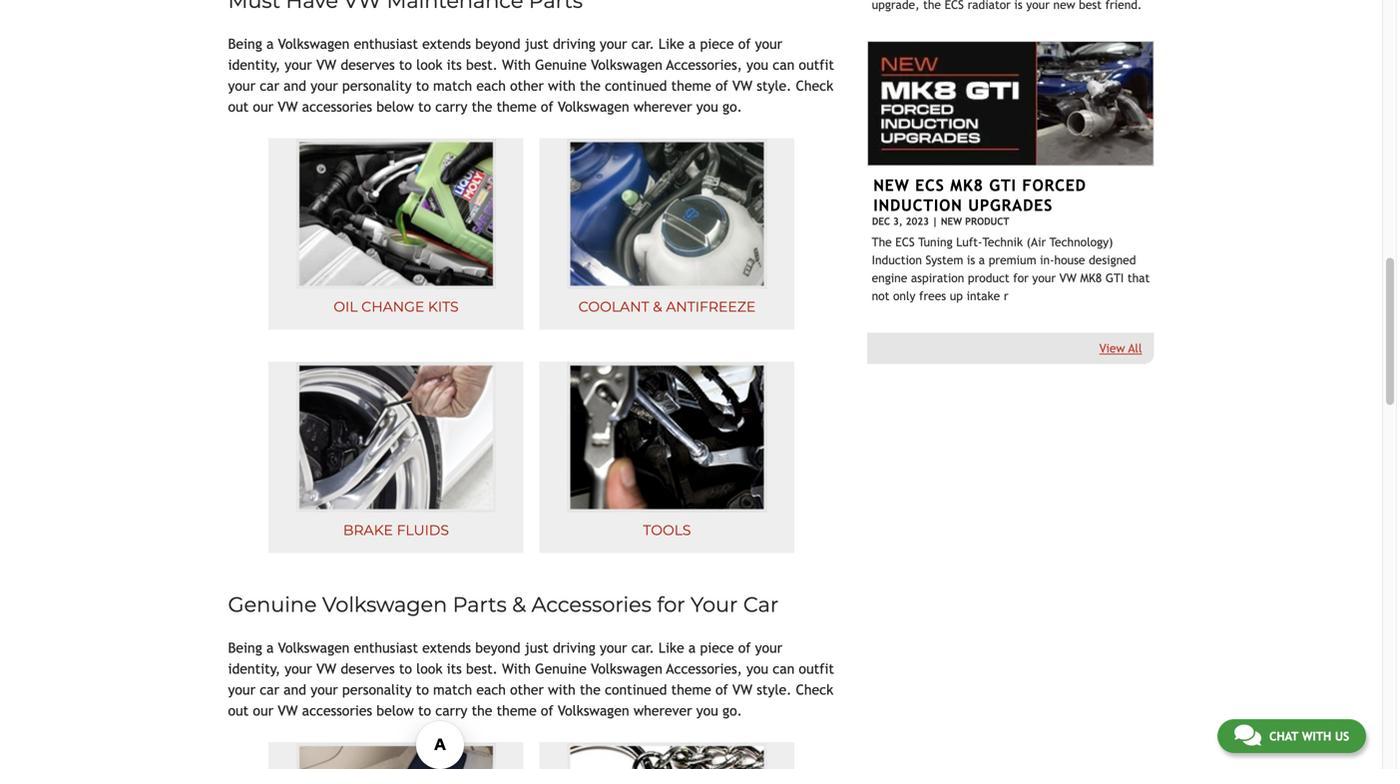 Task type: describe. For each thing, give the bounding box(es) containing it.
2 extends from the top
[[422, 640, 471, 656]]

coolant & antifreeze
[[579, 299, 756, 315]]

vw floor mats image
[[296, 744, 496, 770]]

kits
[[428, 299, 459, 315]]

2 style. from the top
[[757, 682, 792, 698]]

up
[[950, 289, 963, 303]]

all
[[1129, 342, 1143, 356]]

1 just from the top
[[525, 36, 549, 52]]

1 accessories from the top
[[302, 99, 372, 115]]

parts
[[453, 593, 507, 617]]

0 vertical spatial gti
[[990, 176, 1017, 195]]

2 its from the top
[[447, 661, 462, 677]]

tools
[[643, 522, 691, 539]]

2 below from the top
[[377, 703, 414, 719]]

new ecs mk8 gti forced induction upgrades link
[[874, 176, 1087, 215]]

1 can from the top
[[773, 57, 795, 73]]

brake fluids
[[343, 522, 449, 539]]

1 being from the top
[[228, 36, 262, 52]]

0 horizontal spatial mk8
[[951, 176, 984, 195]]

|
[[932, 216, 938, 227]]

2 car. from the top
[[632, 640, 655, 656]]

view all link
[[1100, 342, 1143, 356]]

1 extends from the top
[[422, 36, 471, 52]]

change
[[362, 299, 424, 315]]

1 and from the top
[[284, 78, 306, 94]]

engine
[[872, 271, 908, 285]]

1 beyond from the top
[[475, 36, 521, 52]]

car
[[744, 593, 779, 617]]

0 vertical spatial with
[[548, 78, 576, 94]]

2 beyond from the top
[[475, 640, 521, 656]]

1 look from the top
[[416, 57, 443, 73]]

2 match from the top
[[433, 682, 472, 698]]

accessories
[[532, 593, 652, 617]]

1 other from the top
[[510, 78, 544, 94]]

new ecs mk8 gti forced induction upgrades image
[[867, 41, 1155, 166]]

2 go. from the top
[[723, 703, 742, 719]]

1 best. from the top
[[466, 57, 498, 73]]

fluids
[[397, 522, 449, 539]]

2 carry from the top
[[436, 703, 468, 719]]

2 accessories from the top
[[302, 703, 372, 719]]

tuning
[[919, 235, 953, 249]]

0 vertical spatial new
[[874, 176, 910, 195]]

1 deserves from the top
[[341, 57, 395, 73]]

brake
[[343, 522, 393, 539]]

your
[[691, 593, 738, 617]]

1 continued from the top
[[605, 78, 667, 94]]

r
[[1004, 289, 1009, 303]]

intake
[[967, 289, 1001, 303]]

2 other from the top
[[510, 682, 544, 698]]

2 our from the top
[[253, 703, 274, 719]]

coolant & antifreeze link
[[540, 138, 795, 330]]

1 enthusiast from the top
[[354, 36, 418, 52]]

1 accessories, from the top
[[667, 57, 743, 73]]

2 continued from the top
[[605, 682, 667, 698]]

1 check from the top
[[796, 78, 834, 94]]

oil
[[334, 299, 358, 315]]

1 vertical spatial induction
[[872, 253, 922, 267]]

2 vertical spatial with
[[1302, 730, 1332, 744]]

2 vertical spatial genuine
[[535, 661, 587, 677]]

2 just from the top
[[525, 640, 549, 656]]

1 vertical spatial with
[[548, 682, 576, 698]]

antifreeze
[[666, 299, 756, 315]]

2 outfit from the top
[[799, 661, 834, 677]]

1 wherever from the top
[[634, 99, 692, 115]]

comments image
[[1235, 724, 1262, 748]]

house
[[1055, 253, 1086, 267]]

forced
[[1023, 176, 1087, 195]]

2 being from the top
[[228, 640, 262, 656]]

1 go. from the top
[[723, 99, 742, 115]]

technology)
[[1050, 235, 1114, 249]]

volkswagen coolant & antifreeze image
[[567, 139, 767, 289]]

upgrades
[[969, 196, 1053, 215]]

0 vertical spatial genuine
[[535, 57, 587, 73]]

is
[[967, 253, 976, 267]]

2 accessories, from the top
[[667, 661, 743, 677]]



Task type: vqa. For each thing, say whether or not it's contained in the screenshot.
"tab panel"
no



Task type: locate. For each thing, give the bounding box(es) containing it.
1 vertical spatial new
[[941, 216, 962, 227]]

in-
[[1040, 253, 1055, 267]]

1 identity, from the top
[[228, 57, 281, 73]]

1 vertical spatial each
[[477, 682, 506, 698]]

1 each from the top
[[477, 78, 506, 94]]

2 can from the top
[[773, 661, 795, 677]]

volkswagen
[[278, 36, 350, 52], [591, 57, 663, 73], [558, 99, 630, 115], [322, 593, 447, 617], [278, 640, 350, 656], [591, 661, 663, 677], [558, 703, 630, 719]]

being
[[228, 36, 262, 52], [228, 640, 262, 656]]

2 being a volkswagen enthusiast extends beyond just driving your car. like a piece of your identity, your vw deserves to look its best. with genuine volkswagen accessories, you can outfit your car and your personality to match each other with the continued theme of vw style. check out our vw accessories below to carry the theme of volkswagen wherever you go. from the top
[[228, 640, 834, 719]]

system
[[926, 253, 964, 267]]

2 car from the top
[[260, 682, 279, 698]]

just
[[525, 36, 549, 52], [525, 640, 549, 656]]

0 vertical spatial look
[[416, 57, 443, 73]]

0 horizontal spatial new
[[874, 176, 910, 195]]

outfit
[[799, 57, 834, 73], [799, 661, 834, 677]]

induction up engine
[[872, 253, 922, 267]]

0 vertical spatial beyond
[[475, 36, 521, 52]]

product
[[965, 216, 1010, 227]]

vw inside new ecs mk8 gti forced induction upgrades dec 3, 2023 | new product the ecs tuning luft-technik (air technology) induction system is a premium in-house designed engine aspiration product for your vw mk8 gti that not only frees up intake r
[[1060, 271, 1077, 285]]

our
[[253, 99, 274, 115], [253, 703, 274, 719]]

2 piece from the top
[[700, 640, 734, 656]]

1 horizontal spatial mk8
[[1081, 271, 1102, 285]]

premium
[[989, 253, 1037, 267]]

1 vertical spatial mk8
[[1081, 271, 1102, 285]]

best.
[[466, 57, 498, 73], [466, 661, 498, 677]]

0 vertical spatial mk8
[[951, 176, 984, 195]]

1 vertical spatial identity,
[[228, 661, 281, 677]]

1 vertical spatial gti
[[1106, 271, 1124, 285]]

product
[[968, 271, 1010, 285]]

1 vertical spatial wherever
[[634, 703, 692, 719]]

1 vertical spatial just
[[525, 640, 549, 656]]

personality
[[342, 78, 412, 94], [342, 682, 412, 698]]

2 wherever from the top
[[634, 703, 692, 719]]

1 horizontal spatial gti
[[1106, 271, 1124, 285]]

1 vertical spatial beyond
[[475, 640, 521, 656]]

ecs down 3,
[[896, 235, 915, 249]]

car
[[260, 78, 279, 94], [260, 682, 279, 698]]

induction up 2023
[[874, 196, 963, 215]]

1 vertical spatial accessories
[[302, 703, 372, 719]]

2 out from the top
[[228, 703, 249, 719]]

oil change kits link
[[269, 138, 524, 330]]

1 vertical spatial for
[[657, 593, 685, 617]]

0 vertical spatial ecs
[[916, 176, 945, 195]]

1 vertical spatial accessories,
[[667, 661, 743, 677]]

0 vertical spatial piece
[[700, 36, 734, 52]]

1 vertical spatial like
[[659, 640, 685, 656]]

out
[[228, 99, 249, 115], [228, 703, 249, 719]]

mk8 down house
[[1081, 271, 1102, 285]]

1 like from the top
[[659, 36, 685, 52]]

1 vertical spatial with
[[502, 661, 531, 677]]

new ecs mk8 gti forced induction upgrades dec 3, 2023 | new product the ecs tuning luft-technik (air technology) induction system is a premium in-house designed engine aspiration product for your vw mk8 gti that not only frees up intake r
[[872, 176, 1150, 303]]

1 vertical spatial being
[[228, 640, 262, 656]]

0 vertical spatial induction
[[874, 196, 963, 215]]

1 car. from the top
[[632, 36, 655, 52]]

2 best. from the top
[[466, 661, 498, 677]]

& right coolant
[[653, 299, 663, 315]]

0 vertical spatial each
[[477, 78, 506, 94]]

1 vertical spatial personality
[[342, 682, 412, 698]]

2 with from the top
[[502, 661, 531, 677]]

0 vertical spatial its
[[447, 57, 462, 73]]

1 below from the top
[[377, 99, 414, 115]]

0 horizontal spatial &
[[512, 593, 526, 617]]

2 enthusiast from the top
[[354, 640, 418, 656]]

vw
[[316, 57, 337, 73], [733, 78, 753, 94], [278, 99, 298, 115], [1060, 271, 1077, 285], [316, 661, 337, 677], [733, 682, 753, 698], [278, 703, 298, 719]]

0 vertical spatial accessories,
[[667, 57, 743, 73]]

0 vertical spatial best.
[[466, 57, 498, 73]]

0 vertical spatial go.
[[723, 99, 742, 115]]

1 horizontal spatial ecs
[[916, 176, 945, 195]]

2 and from the top
[[284, 682, 306, 698]]

volkswagen tools image
[[567, 363, 767, 513]]

with
[[548, 78, 576, 94], [548, 682, 576, 698], [1302, 730, 1332, 744]]

0 vertical spatial continued
[[605, 78, 667, 94]]

for inside new ecs mk8 gti forced induction upgrades dec 3, 2023 | new product the ecs tuning luft-technik (air technology) induction system is a premium in-house designed engine aspiration product for your vw mk8 gti that not only frees up intake r
[[1014, 271, 1029, 285]]

1 vertical spatial piece
[[700, 640, 734, 656]]

0 vertical spatial enthusiast
[[354, 36, 418, 52]]

1 vertical spatial &
[[512, 593, 526, 617]]

0 vertical spatial can
[[773, 57, 795, 73]]

accessories,
[[667, 57, 743, 73], [667, 661, 743, 677]]

chat
[[1270, 730, 1299, 744]]

1 our from the top
[[253, 99, 274, 115]]

gti down designed
[[1106, 271, 1124, 285]]

1 vertical spatial carry
[[436, 703, 468, 719]]

0 vertical spatial match
[[433, 78, 472, 94]]

1 outfit from the top
[[799, 57, 834, 73]]

0 horizontal spatial ecs
[[896, 235, 915, 249]]

genuine volkswagen parts & accessories for your car
[[228, 593, 779, 617]]

1 vertical spatial our
[[253, 703, 274, 719]]

accessories
[[302, 99, 372, 115], [302, 703, 372, 719]]

2 deserves from the top
[[341, 661, 395, 677]]

and
[[284, 78, 306, 94], [284, 682, 306, 698]]

1 vertical spatial out
[[228, 703, 249, 719]]

view all
[[1100, 342, 1143, 356]]

oil change kits
[[334, 299, 459, 315]]

1 vertical spatial continued
[[605, 682, 667, 698]]

us
[[1335, 730, 1350, 744]]

chat with us
[[1270, 730, 1350, 744]]

1 vertical spatial enthusiast
[[354, 640, 418, 656]]

0 vertical spatial identity,
[[228, 57, 281, 73]]

enthusiast
[[354, 36, 418, 52], [354, 640, 418, 656]]

volkswagen brake fluid image
[[296, 363, 496, 513]]

new
[[874, 176, 910, 195], [941, 216, 962, 227]]

induction
[[874, 196, 963, 215], [872, 253, 922, 267]]

only
[[893, 289, 916, 303]]

1 vertical spatial being a volkswagen enthusiast extends beyond just driving your car. like a piece of your identity, your vw deserves to look its best. with genuine volkswagen accessories, you can outfit your car and your personality to match each other with the continued theme of vw style. check out our vw accessories below to carry the theme of volkswagen wherever you go.
[[228, 640, 834, 719]]

0 vertical spatial just
[[525, 36, 549, 52]]

0 vertical spatial driving
[[553, 36, 596, 52]]

0 vertical spatial &
[[653, 299, 663, 315]]

1 vertical spatial below
[[377, 703, 414, 719]]

1 personality from the top
[[342, 78, 412, 94]]

that
[[1128, 271, 1150, 285]]

car.
[[632, 36, 655, 52], [632, 640, 655, 656]]

0 vertical spatial deserves
[[341, 57, 395, 73]]

0 vertical spatial like
[[659, 36, 685, 52]]

1 vertical spatial driving
[[553, 640, 596, 656]]

1 vertical spatial its
[[447, 661, 462, 677]]

1 its from the top
[[447, 57, 462, 73]]

not
[[872, 289, 890, 303]]

being a volkswagen enthusiast extends beyond just driving your car. like a piece of your identity, your vw deserves to look its best. with genuine volkswagen accessories, you can outfit your car and your personality to match each other with the continued theme of vw style. check out our vw accessories below to carry the theme of volkswagen wherever you go.
[[228, 36, 834, 115], [228, 640, 834, 719]]

1 vertical spatial match
[[433, 682, 472, 698]]

0 vertical spatial out
[[228, 99, 249, 115]]

0 horizontal spatial for
[[657, 593, 685, 617]]

1 vertical spatial look
[[416, 661, 443, 677]]

1 vertical spatial extends
[[422, 640, 471, 656]]

0 vertical spatial our
[[253, 99, 274, 115]]

0 vertical spatial for
[[1014, 271, 1029, 285]]

2023
[[906, 216, 929, 227]]

check
[[796, 78, 834, 94], [796, 682, 834, 698]]

each
[[477, 78, 506, 94], [477, 682, 506, 698]]

piece
[[700, 36, 734, 52], [700, 640, 734, 656]]

1 vertical spatial and
[[284, 682, 306, 698]]

like
[[659, 36, 685, 52], [659, 640, 685, 656]]

deserves
[[341, 57, 395, 73], [341, 661, 395, 677]]

2 personality from the top
[[342, 682, 412, 698]]

with
[[502, 57, 531, 73], [502, 661, 531, 677]]

0 vertical spatial style.
[[757, 78, 792, 94]]

&
[[653, 299, 663, 315], [512, 593, 526, 617]]

0 vertical spatial below
[[377, 99, 414, 115]]

aspiration
[[911, 271, 965, 285]]

1 being a volkswagen enthusiast extends beyond just driving your car. like a piece of your identity, your vw deserves to look its best. with genuine volkswagen accessories, you can outfit your car and your personality to match each other with the continued theme of vw style. check out our vw accessories below to carry the theme of volkswagen wherever you go. from the top
[[228, 36, 834, 115]]

1 horizontal spatial for
[[1014, 271, 1029, 285]]

0 vertical spatial being
[[228, 36, 262, 52]]

your inside new ecs mk8 gti forced induction upgrades dec 3, 2023 | new product the ecs tuning luft-technik (air technology) induction system is a premium in-house designed engine aspiration product for your vw mk8 gti that not only frees up intake r
[[1033, 271, 1056, 285]]

1 vertical spatial outfit
[[799, 661, 834, 677]]

the
[[872, 235, 892, 249]]

1 match from the top
[[433, 78, 472, 94]]

view
[[1100, 342, 1125, 356]]

2 identity, from the top
[[228, 661, 281, 677]]

gti
[[990, 176, 1017, 195], [1106, 271, 1124, 285]]

1 out from the top
[[228, 99, 249, 115]]

volkswagen oil change kits image
[[296, 139, 496, 289]]

wherever
[[634, 99, 692, 115], [634, 703, 692, 719]]

1 vertical spatial car.
[[632, 640, 655, 656]]

for down "premium"
[[1014, 271, 1029, 285]]

ecs up '|'
[[916, 176, 945, 195]]

3,
[[894, 216, 903, 227]]

1 carry from the top
[[436, 99, 468, 115]]

coolant
[[579, 299, 650, 315]]

0 vertical spatial car.
[[632, 36, 655, 52]]

chat with us link
[[1218, 720, 1367, 754]]

0 vertical spatial check
[[796, 78, 834, 94]]

1 vertical spatial go.
[[723, 703, 742, 719]]

0 vertical spatial car
[[260, 78, 279, 94]]

1 style. from the top
[[757, 78, 792, 94]]

2 check from the top
[[796, 682, 834, 698]]

for
[[1014, 271, 1029, 285], [657, 593, 685, 617]]

new up 3,
[[874, 176, 910, 195]]

continued
[[605, 78, 667, 94], [605, 682, 667, 698]]

theme
[[672, 78, 712, 94], [497, 99, 537, 115], [672, 682, 712, 698], [497, 703, 537, 719]]

gti up upgrades
[[990, 176, 1017, 195]]

& right parts
[[512, 593, 526, 617]]

below
[[377, 99, 414, 115], [377, 703, 414, 719]]

1 vertical spatial car
[[260, 682, 279, 698]]

2 like from the top
[[659, 640, 685, 656]]

0 vertical spatial extends
[[422, 36, 471, 52]]

1 driving from the top
[[553, 36, 596, 52]]

1 horizontal spatial new
[[941, 216, 962, 227]]

1 with from the top
[[502, 57, 531, 73]]

0 vertical spatial other
[[510, 78, 544, 94]]

can
[[773, 57, 795, 73], [773, 661, 795, 677]]

ecs
[[916, 176, 945, 195], [896, 235, 915, 249]]

0 vertical spatial accessories
[[302, 99, 372, 115]]

of
[[738, 36, 751, 52], [716, 78, 728, 94], [541, 99, 554, 115], [738, 640, 751, 656], [716, 682, 728, 698], [541, 703, 554, 719]]

your
[[600, 36, 627, 52], [755, 36, 783, 52], [285, 57, 312, 73], [228, 78, 256, 94], [311, 78, 338, 94], [1033, 271, 1056, 285], [600, 640, 627, 656], [755, 640, 783, 656], [285, 661, 312, 677], [228, 682, 256, 698], [311, 682, 338, 698]]

1 vertical spatial deserves
[[341, 661, 395, 677]]

other
[[510, 78, 544, 94], [510, 682, 544, 698]]

designed
[[1089, 253, 1136, 267]]

its
[[447, 57, 462, 73], [447, 661, 462, 677]]

to
[[399, 57, 412, 73], [416, 78, 429, 94], [418, 99, 431, 115], [399, 661, 412, 677], [416, 682, 429, 698], [418, 703, 431, 719]]

2 driving from the top
[[553, 640, 596, 656]]

1 vertical spatial genuine
[[228, 593, 317, 617]]

match
[[433, 78, 472, 94], [433, 682, 472, 698]]

0 vertical spatial carry
[[436, 99, 468, 115]]

1 horizontal spatial &
[[653, 299, 663, 315]]

mk8 up product
[[951, 176, 984, 195]]

1 car from the top
[[260, 78, 279, 94]]

luft-
[[957, 235, 983, 249]]

1 vertical spatial check
[[796, 682, 834, 698]]

1 vertical spatial other
[[510, 682, 544, 698]]

(air
[[1027, 235, 1046, 249]]

mk8
[[951, 176, 984, 195], [1081, 271, 1102, 285]]

1 vertical spatial best.
[[466, 661, 498, 677]]

0 vertical spatial wherever
[[634, 99, 692, 115]]

vw key fobs & keychains image
[[567, 744, 767, 770]]

brake fluids link
[[269, 362, 524, 554]]

tools link
[[540, 362, 795, 554]]

0 vertical spatial personality
[[342, 78, 412, 94]]

new right '|'
[[941, 216, 962, 227]]

2 look from the top
[[416, 661, 443, 677]]

a inside new ecs mk8 gti forced induction upgrades dec 3, 2023 | new product the ecs tuning luft-technik (air technology) induction system is a premium in-house designed engine aspiration product for your vw mk8 gti that not only frees up intake r
[[979, 253, 985, 267]]

look
[[416, 57, 443, 73], [416, 661, 443, 677]]

technik
[[983, 235, 1023, 249]]

the
[[580, 78, 601, 94], [472, 99, 493, 115], [580, 682, 601, 698], [472, 703, 493, 719]]

frees
[[919, 289, 946, 303]]

2 each from the top
[[477, 682, 506, 698]]

1 vertical spatial ecs
[[896, 235, 915, 249]]

0 vertical spatial and
[[284, 78, 306, 94]]

extends
[[422, 36, 471, 52], [422, 640, 471, 656]]

1 piece from the top
[[700, 36, 734, 52]]

0 vertical spatial with
[[502, 57, 531, 73]]

you
[[747, 57, 769, 73], [697, 99, 719, 115], [747, 661, 769, 677], [697, 703, 719, 719]]

0 horizontal spatial gti
[[990, 176, 1017, 195]]

0 vertical spatial outfit
[[799, 57, 834, 73]]

carry
[[436, 99, 468, 115], [436, 703, 468, 719]]

go.
[[723, 99, 742, 115], [723, 703, 742, 719]]

a
[[266, 36, 274, 52], [689, 36, 696, 52], [979, 253, 985, 267], [266, 640, 274, 656], [689, 640, 696, 656]]

style.
[[757, 78, 792, 94], [757, 682, 792, 698]]

1 vertical spatial can
[[773, 661, 795, 677]]

dec
[[872, 216, 891, 227]]

for left your
[[657, 593, 685, 617]]



